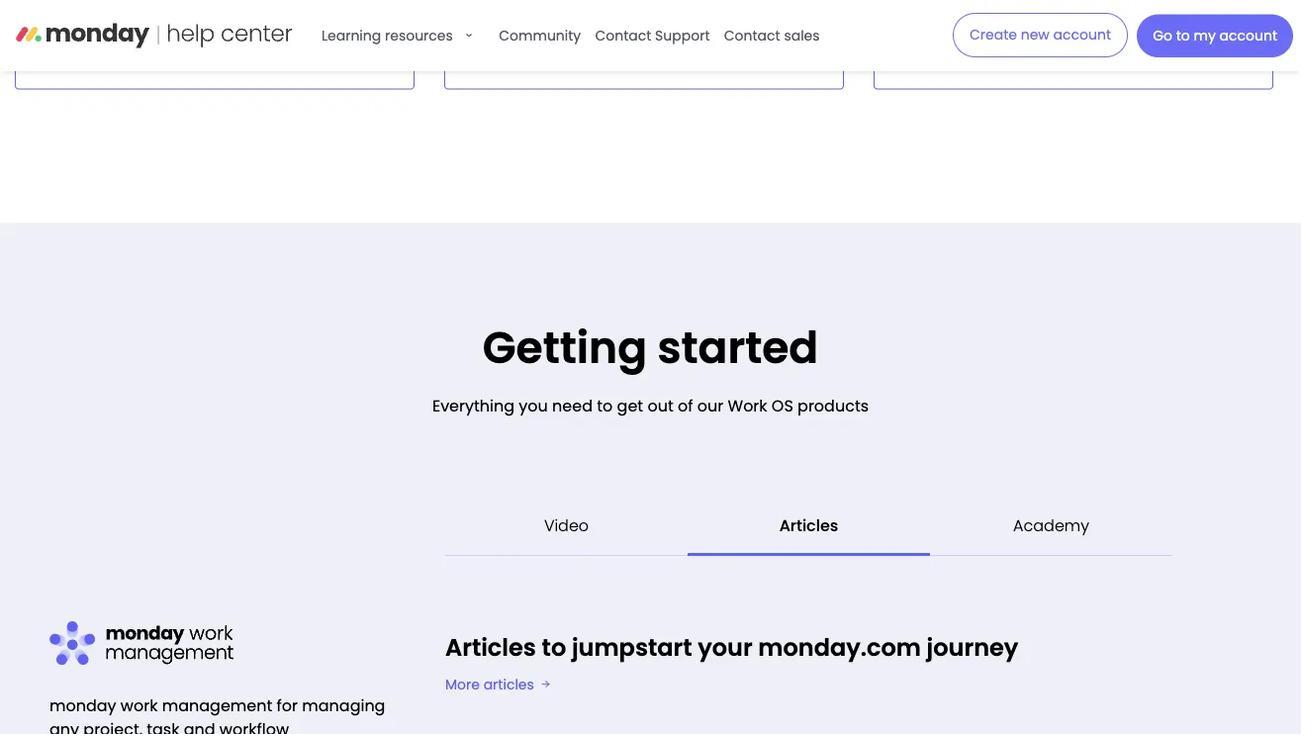 Task type: describe. For each thing, give the bounding box(es) containing it.
of
[[678, 394, 693, 417]]

jumpstart
[[572, 631, 692, 665]]

contact support link
[[590, 16, 715, 55]]

logo monday work image
[[49, 621, 240, 668]]

learning
[[322, 26, 381, 45]]

feature
[[1021, 19, 1071, 38]]

api documentation that gives you the control
[[470, 19, 782, 38]]

community link
[[494, 16, 586, 55]]

new
[[1021, 25, 1050, 45]]

0 horizontal spatial you
[[519, 394, 548, 417]]

management
[[162, 695, 272, 717]]

community
[[499, 26, 581, 45]]

started
[[657, 317, 818, 378]]

sales
[[784, 26, 820, 45]]

and inside monday work management for managing any project, task and workflow
[[184, 719, 215, 734]]

account inside create new account link
[[1053, 25, 1111, 45]]

go
[[1153, 26, 1172, 45]]

managing
[[302, 695, 385, 717]]

our inside the explore our latest feature releases and improvements
[[952, 19, 975, 38]]

and inside the explore our latest feature releases and improvements
[[1137, 19, 1164, 38]]

articles
[[483, 675, 534, 694]]

learn with fellow monday.com enthusiasts link
[[15, 0, 415, 89]]

get
[[617, 394, 643, 417]]

learning resources link
[[317, 16, 490, 55]]

1 vertical spatial our
[[697, 394, 724, 417]]

resources
[[385, 26, 453, 45]]

articles
[[445, 631, 536, 665]]

contact for contact sales
[[724, 26, 780, 45]]

monday.com logo image
[[16, 16, 293, 56]]

getting
[[483, 317, 647, 378]]

monday work management for managing any project, task and workflow
[[49, 695, 385, 734]]

documentation
[[494, 19, 602, 38]]

create new account
[[970, 25, 1111, 45]]

contact sales link
[[719, 16, 825, 55]]

the
[[707, 19, 730, 38]]

enthusiasts
[[255, 19, 335, 38]]

monday
[[49, 695, 116, 717]]

project,
[[83, 719, 142, 734]]

releases
[[1075, 19, 1133, 38]]

journey
[[927, 631, 1018, 665]]

more articles
[[445, 675, 534, 694]]

explore
[[899, 19, 948, 38]]

contact for contact support
[[595, 26, 651, 45]]

more
[[445, 675, 480, 694]]



Task type: locate. For each thing, give the bounding box(es) containing it.
our up improvements
[[952, 19, 975, 38]]

you left "need"
[[519, 394, 548, 417]]

everything you need to get out of our work os products
[[432, 394, 869, 417]]

support
[[655, 26, 710, 45]]

0 horizontal spatial and
[[184, 719, 215, 734]]

task
[[147, 719, 180, 734]]

0 horizontal spatial monday.com
[[158, 19, 251, 38]]

my
[[1194, 26, 1216, 45]]

1 horizontal spatial monday.com
[[758, 631, 921, 665]]

control
[[733, 19, 782, 38]]

1 horizontal spatial you
[[678, 19, 703, 38]]

you left the the
[[678, 19, 703, 38]]

to left get
[[597, 394, 613, 417]]

improvements
[[899, 43, 1001, 62]]

to
[[1176, 26, 1190, 45], [597, 394, 613, 417], [542, 631, 566, 665]]

fellow
[[115, 19, 155, 38]]

workflow
[[220, 719, 289, 734]]

any
[[49, 719, 79, 734]]

0 horizontal spatial account
[[1053, 25, 1111, 45]]

and
[[1137, 19, 1164, 38], [184, 719, 215, 734]]

contact
[[595, 26, 651, 45], [724, 26, 780, 45]]

work
[[121, 695, 158, 717]]

go to my account
[[1153, 26, 1277, 45]]

contact sales
[[724, 26, 820, 45]]

2 horizontal spatial to
[[1176, 26, 1190, 45]]

api documentation that gives you the control link
[[444, 0, 844, 89]]

1 horizontal spatial contact
[[724, 26, 780, 45]]

you inside api documentation that gives you the control link
[[678, 19, 703, 38]]

0 vertical spatial our
[[952, 19, 975, 38]]

your
[[698, 631, 753, 665]]

more articles link
[[445, 675, 550, 694]]

0 horizontal spatial our
[[697, 394, 724, 417]]

1 horizontal spatial to
[[597, 394, 613, 417]]

getting started
[[483, 317, 818, 378]]

to for my
[[1176, 26, 1190, 45]]

go to my account link
[[1137, 14, 1293, 57]]

for
[[277, 695, 298, 717]]

0 vertical spatial and
[[1137, 19, 1164, 38]]

to right articles
[[542, 631, 566, 665]]

2 vertical spatial to
[[542, 631, 566, 665]]

explore our latest feature releases and improvements link
[[874, 0, 1273, 89]]

monday.com
[[158, 19, 251, 38], [758, 631, 921, 665]]

0 horizontal spatial to
[[542, 631, 566, 665]]

to for jumpstart
[[542, 631, 566, 665]]

2 contact from the left
[[724, 26, 780, 45]]

api
[[470, 19, 491, 38]]

latest
[[979, 19, 1017, 38]]

learn
[[41, 19, 79, 38]]

create new account link
[[953, 13, 1128, 57]]

1 vertical spatial monday.com
[[758, 631, 921, 665]]

0 vertical spatial you
[[678, 19, 703, 38]]

to right go
[[1176, 26, 1190, 45]]

os
[[772, 394, 793, 417]]

everything
[[432, 394, 515, 417]]

our right of on the bottom right
[[697, 394, 724, 417]]

learning resources
[[322, 26, 453, 45]]

1 horizontal spatial account
[[1220, 26, 1277, 45]]

1 horizontal spatial and
[[1137, 19, 1164, 38]]

0 horizontal spatial contact
[[595, 26, 651, 45]]

our
[[952, 19, 975, 38], [697, 394, 724, 417]]

products
[[798, 394, 869, 417]]

0 vertical spatial monday.com
[[158, 19, 251, 38]]

articles to jumpstart your monday.com journey
[[445, 631, 1018, 665]]

account
[[1053, 25, 1111, 45], [1220, 26, 1277, 45]]

explore our latest feature releases and improvements
[[899, 19, 1164, 62]]

1 vertical spatial to
[[597, 394, 613, 417]]

you
[[678, 19, 703, 38], [519, 394, 548, 417]]

create
[[970, 25, 1017, 45]]

0 vertical spatial to
[[1176, 26, 1190, 45]]

need
[[552, 394, 593, 417]]

and down management
[[184, 719, 215, 734]]

1 vertical spatial you
[[519, 394, 548, 417]]

gives
[[638, 19, 674, 38]]

learn with fellow monday.com enthusiasts
[[41, 19, 335, 38]]

1 vertical spatial and
[[184, 719, 215, 734]]

account inside the go to my account link
[[1220, 26, 1277, 45]]

work
[[728, 394, 767, 417]]

with
[[82, 19, 111, 38]]

contact support
[[595, 26, 710, 45]]

1 horizontal spatial our
[[952, 19, 975, 38]]

1 contact from the left
[[595, 26, 651, 45]]

and right releases
[[1137, 19, 1164, 38]]

that
[[606, 19, 634, 38]]

out
[[648, 394, 674, 417]]



Task type: vqa. For each thing, say whether or not it's contained in the screenshot.
'Teams tasks and projects'
no



